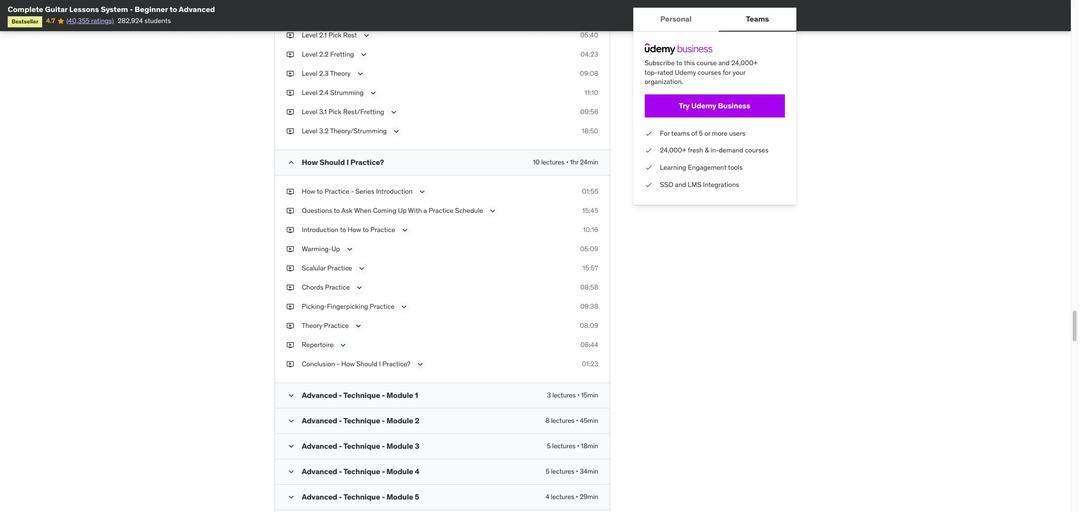 Task type: vqa. For each thing, say whether or not it's contained in the screenshot.


Task type: locate. For each thing, give the bounding box(es) containing it.
• left the 18min
[[578, 442, 580, 451]]

lectures for advanced - technique - module 4
[[551, 468, 575, 476]]

• for how should i practice?
[[567, 158, 569, 167]]

5 level from the top
[[302, 108, 318, 116]]

practice? up advanced - technique - module 1
[[383, 360, 411, 369]]

lectures left the 18min
[[553, 442, 576, 451]]

xsmall image for chords practice
[[287, 283, 294, 293]]

complete guitar lessons system - beginner to advanced
[[8, 4, 215, 14]]

xsmall image
[[287, 31, 294, 40], [287, 50, 294, 59], [287, 127, 294, 136], [645, 163, 653, 173], [287, 206, 294, 216], [287, 226, 294, 235], [287, 245, 294, 254], [287, 264, 294, 274], [287, 303, 294, 312]]

practice? up series
[[351, 157, 384, 167]]

4 technique from the top
[[344, 467, 381, 477]]

1 horizontal spatial and
[[719, 59, 731, 67]]

sso
[[661, 180, 674, 189]]

24,000+ up learning
[[661, 146, 687, 155]]

tools
[[729, 163, 744, 172]]

module down advanced - technique - module 4
[[387, 493, 414, 502]]

0 vertical spatial introduction
[[376, 187, 413, 196]]

and up for
[[719, 59, 731, 67]]

udemy inside subscribe to this course and 24,000+ top‑rated udemy courses for your organization.
[[676, 68, 697, 77]]

show lecture description image up picking-fingerpicking practice
[[355, 283, 365, 293]]

courses right demand
[[746, 146, 769, 155]]

pick right 3.1
[[329, 108, 342, 116]]

5
[[700, 129, 704, 138], [547, 442, 551, 451], [546, 468, 550, 476], [415, 493, 420, 502]]

24min
[[580, 158, 599, 167]]

lectures left 34min
[[551, 468, 575, 476]]

engagement
[[689, 163, 727, 172]]

0 vertical spatial and
[[719, 59, 731, 67]]

0 vertical spatial should
[[320, 157, 345, 167]]

or
[[705, 129, 711, 138]]

0 horizontal spatial courses
[[698, 68, 722, 77]]

xsmall image for questions to ask when coming up with a practice schedule
[[287, 206, 294, 216]]

show lecture description image for theory practice
[[354, 322, 364, 331]]

1 vertical spatial 3
[[415, 442, 420, 451]]

to inside subscribe to this course and 24,000+ top‑rated udemy courses for your organization.
[[677, 59, 683, 67]]

technique up advanced - technique - module 3
[[344, 416, 381, 426]]

3 lectures • 15min
[[547, 391, 599, 400]]

xsmall image for level 2.2 fretting
[[287, 50, 294, 59]]

should up advanced - technique - module 1
[[357, 360, 378, 369]]

4 lectures • 29min
[[546, 493, 599, 502]]

practice
[[325, 187, 350, 196], [429, 206, 454, 215], [371, 226, 396, 234], [328, 264, 352, 273], [325, 283, 350, 292], [370, 303, 395, 311], [324, 322, 349, 330]]

udemy business image
[[645, 43, 713, 55]]

teams button
[[720, 8, 797, 31]]

4 level from the top
[[302, 88, 318, 97]]

3 up the "8"
[[547, 391, 551, 400]]

complete
[[8, 4, 43, 14]]

top‑rated
[[645, 68, 674, 77]]

1 module from the top
[[387, 391, 414, 400]]

advanced for advanced - technique - module 1
[[302, 391, 338, 400]]

xsmall image for level 2.4 strumming
[[287, 88, 294, 98]]

small image
[[287, 158, 296, 168], [287, 391, 296, 401], [287, 417, 296, 426], [287, 442, 296, 452]]

0 vertical spatial theory
[[330, 69, 351, 78]]

0 vertical spatial courses
[[698, 68, 722, 77]]

2 small image from the top
[[287, 391, 296, 401]]

for
[[661, 129, 671, 138]]

udemy
[[676, 68, 697, 77], [692, 101, 717, 111]]

0 horizontal spatial theory
[[302, 322, 323, 330]]

level for level 2.4 strumming
[[302, 88, 318, 97]]

personal button
[[634, 8, 720, 31]]

24,000+
[[732, 59, 758, 67], [661, 146, 687, 155]]

• left the 15min
[[578, 391, 580, 400]]

4
[[415, 467, 420, 477], [546, 493, 550, 502]]

0 vertical spatial i
[[347, 157, 349, 167]]

show lecture description image for level 3.2 theory/strumming
[[392, 127, 402, 136]]

1 technique from the top
[[344, 391, 381, 400]]

09:38
[[581, 303, 599, 311]]

0 vertical spatial 3
[[547, 391, 551, 400]]

• for advanced - technique - module 2
[[576, 417, 579, 425]]

theory down picking- on the left bottom of page
[[302, 322, 323, 330]]

practice down coming
[[371, 226, 396, 234]]

advanced for advanced - technique - module 4
[[302, 467, 338, 477]]

udemy right try
[[692, 101, 717, 111]]

small image for advanced - technique - module 5
[[287, 493, 296, 503]]

fretting
[[331, 50, 354, 59]]

business
[[719, 101, 751, 111]]

0 vertical spatial small image
[[287, 468, 296, 477]]

technique up 'advanced - technique - module 2'
[[344, 391, 381, 400]]

4 module from the top
[[387, 467, 414, 477]]

show lecture description image up a
[[418, 187, 427, 197]]

• left 34min
[[576, 468, 579, 476]]

1hr
[[570, 158, 579, 167]]

xsmall image for theory practice
[[287, 322, 294, 331]]

0 vertical spatial pick
[[329, 31, 342, 39]]

1 vertical spatial udemy
[[692, 101, 717, 111]]

1 vertical spatial pick
[[329, 108, 342, 116]]

level left 2.2
[[302, 50, 318, 59]]

show lecture description image for level 2.2 fretting
[[359, 50, 369, 60]]

show lecture description image up 1
[[416, 360, 425, 370]]

-
[[130, 4, 133, 14], [351, 187, 354, 196], [337, 360, 340, 369], [339, 391, 342, 400], [382, 391, 385, 400], [339, 416, 342, 426], [382, 416, 385, 426], [339, 442, 342, 451], [382, 442, 385, 451], [339, 467, 342, 477], [382, 467, 385, 477], [339, 493, 342, 502], [382, 493, 385, 502]]

to for how to practice - series introduction
[[317, 187, 323, 196]]

xsmall image for introduction to how to practice
[[287, 226, 294, 235]]

xsmall image for how to practice - series introduction
[[287, 187, 294, 197]]

advanced
[[179, 4, 215, 14], [302, 391, 338, 400], [302, 416, 338, 426], [302, 442, 338, 451], [302, 467, 338, 477], [302, 493, 338, 502]]

level 2.4 strumming
[[302, 88, 364, 97]]

module
[[387, 391, 414, 400], [387, 416, 414, 426], [387, 442, 414, 451], [387, 467, 414, 477], [387, 493, 414, 502]]

how
[[302, 157, 318, 167], [302, 187, 316, 196], [348, 226, 361, 234], [342, 360, 355, 369]]

show lecture description image
[[359, 50, 369, 60], [369, 88, 378, 98], [389, 108, 399, 117], [418, 187, 427, 197], [345, 245, 355, 254], [357, 264, 367, 274], [355, 283, 365, 293], [416, 360, 425, 370]]

show lecture description image for scalular practice
[[357, 264, 367, 274]]

technique
[[344, 391, 381, 400], [344, 416, 381, 426], [344, 442, 381, 451], [344, 467, 381, 477], [344, 493, 381, 502]]

level left 2.3
[[302, 69, 318, 78]]

pick right 2.1
[[329, 31, 342, 39]]

0 horizontal spatial 4
[[415, 467, 420, 477]]

tab list containing personal
[[634, 8, 797, 32]]

strumming
[[331, 88, 364, 97]]

24,000+ up the "your"
[[732, 59, 758, 67]]

pick for rest
[[329, 31, 342, 39]]

show lecture description image for conclusion - how should i practice?
[[416, 360, 425, 370]]

module left 2
[[387, 416, 414, 426]]

0 horizontal spatial i
[[347, 157, 349, 167]]

lessons
[[69, 4, 99, 14]]

0 horizontal spatial introduction
[[302, 226, 339, 234]]

1 small image from the top
[[287, 468, 296, 477]]

module for 4
[[387, 467, 414, 477]]

to down the ask
[[340, 226, 346, 234]]

2
[[415, 416, 420, 426]]

technique up advanced - technique - module 4
[[344, 442, 381, 451]]

should down "3.2"
[[320, 157, 345, 167]]

1 horizontal spatial courses
[[746, 146, 769, 155]]

learning
[[661, 163, 687, 172]]

6 level from the top
[[302, 127, 318, 135]]

• for advanced - technique - module 4
[[576, 468, 579, 476]]

5 lectures • 34min
[[546, 468, 599, 476]]

1 horizontal spatial should
[[357, 360, 378, 369]]

0 horizontal spatial should
[[320, 157, 345, 167]]

1 vertical spatial small image
[[287, 493, 296, 503]]

show lecture description image right fretting
[[359, 50, 369, 60]]

• left 45min
[[576, 417, 579, 425]]

2.1
[[319, 31, 327, 39]]

3 module from the top
[[387, 442, 414, 451]]

level 2.1 pick rest
[[302, 31, 357, 39]]

1 horizontal spatial i
[[379, 360, 381, 369]]

courses down course
[[698, 68, 722, 77]]

tab list
[[634, 8, 797, 32]]

lectures
[[542, 158, 565, 167], [553, 391, 576, 400], [551, 417, 575, 425], [553, 442, 576, 451], [551, 468, 575, 476], [551, 493, 575, 502]]

theory
[[330, 69, 351, 78], [302, 322, 323, 330]]

xsmall image for conclusion - how should i practice?
[[287, 360, 294, 370]]

level left 2.1
[[302, 31, 318, 39]]

theory right 2.3
[[330, 69, 351, 78]]

up up scalular practice
[[332, 245, 340, 254]]

learning engagement tools
[[661, 163, 744, 172]]

level left 2.4
[[302, 88, 318, 97]]

lectures right "10"
[[542, 158, 565, 167]]

how right conclusion at the left bottom of page
[[342, 360, 355, 369]]

small image for advanced - technique - module 1
[[287, 391, 296, 401]]

5 technique from the top
[[344, 493, 381, 502]]

0 vertical spatial practice?
[[351, 157, 384, 167]]

i up advanced - technique - module 1
[[379, 360, 381, 369]]

3 small image from the top
[[287, 417, 296, 426]]

technique down advanced - technique - module 3
[[344, 467, 381, 477]]

1 vertical spatial introduction
[[302, 226, 339, 234]]

should
[[320, 157, 345, 167], [357, 360, 378, 369]]

up
[[398, 206, 407, 215], [332, 245, 340, 254]]

chords
[[302, 283, 324, 292]]

3 down 2
[[415, 442, 420, 451]]

show lecture description image for questions to ask when coming up with a practice schedule
[[488, 206, 498, 216]]

to
[[170, 4, 177, 14], [677, 59, 683, 67], [317, 187, 323, 196], [334, 206, 340, 215], [340, 226, 346, 234], [363, 226, 369, 234]]

•
[[567, 158, 569, 167], [578, 391, 580, 400], [576, 417, 579, 425], [578, 442, 580, 451], [576, 468, 579, 476], [576, 493, 579, 502]]

how up the "questions" at the left top
[[302, 187, 316, 196]]

to for subscribe to this course and 24,000+ top‑rated udemy courses for your organization.
[[677, 59, 683, 67]]

2.3
[[319, 69, 329, 78]]

module up advanced - technique - module 4
[[387, 442, 414, 451]]

1
[[415, 391, 419, 400]]

1 vertical spatial and
[[676, 180, 687, 189]]

3 level from the top
[[302, 69, 318, 78]]

4 small image from the top
[[287, 442, 296, 452]]

and right 'sso' at the top right of page
[[676, 180, 687, 189]]

udemy down this
[[676, 68, 697, 77]]

282,924
[[118, 17, 143, 25]]

technique down advanced - technique - module 4
[[344, 493, 381, 502]]

xsmall image
[[287, 69, 294, 79], [287, 88, 294, 98], [287, 108, 294, 117], [645, 129, 653, 138], [645, 146, 653, 156], [645, 180, 653, 190], [287, 187, 294, 197], [287, 283, 294, 293], [287, 322, 294, 331], [287, 341, 294, 350], [287, 360, 294, 370]]

1 pick from the top
[[329, 31, 342, 39]]

1 vertical spatial theory
[[302, 322, 323, 330]]

module left 1
[[387, 391, 414, 400]]

advanced for advanced - technique - module 5
[[302, 493, 338, 502]]

11:10
[[585, 88, 599, 97]]

3 technique from the top
[[344, 442, 381, 451]]

advanced - technique - module 3
[[302, 442, 420, 451]]

• left 29min
[[576, 493, 579, 502]]

to up the "questions" at the left top
[[317, 187, 323, 196]]

1 vertical spatial up
[[332, 245, 340, 254]]

try udemy business
[[680, 101, 751, 111]]

lectures for advanced - technique - module 5
[[551, 493, 575, 502]]

lectures left 29min
[[551, 493, 575, 502]]

&
[[706, 146, 710, 155]]

with
[[408, 206, 422, 215]]

advanced - technique - module 5
[[302, 493, 420, 502]]

1 small image from the top
[[287, 158, 296, 168]]

show lecture description image right rest/fretting
[[389, 108, 399, 117]]

beginner
[[135, 4, 168, 14]]

show lecture description image down the introduction to how to practice
[[345, 245, 355, 254]]

practice down fingerpicking
[[324, 322, 349, 330]]

0 horizontal spatial 3
[[415, 442, 420, 451]]

xsmall image for level 3.1 pick rest/fretting
[[287, 108, 294, 117]]

module for 1
[[387, 391, 414, 400]]

to left the ask
[[334, 206, 340, 215]]

series
[[356, 187, 375, 196]]

show lecture description image for repertoire
[[339, 341, 348, 351]]

introduction up warming-up
[[302, 226, 339, 234]]

lectures right the "8"
[[551, 417, 575, 425]]

1 level from the top
[[302, 31, 318, 39]]

up left with
[[398, 206, 407, 215]]

chords practice
[[302, 283, 350, 292]]

courses inside subscribe to this course and 24,000+ top‑rated udemy courses for your organization.
[[698, 68, 722, 77]]

level left 3.1
[[302, 108, 318, 116]]

introduction up questions to ask when coming up with a practice schedule
[[376, 187, 413, 196]]

2 technique from the top
[[344, 416, 381, 426]]

ratings)
[[91, 17, 114, 25]]

ask
[[342, 206, 353, 215]]

level
[[302, 31, 318, 39], [302, 50, 318, 59], [302, 69, 318, 78], [302, 88, 318, 97], [302, 108, 318, 116], [302, 127, 318, 135]]

level for level 3.2 theory/strumming
[[302, 127, 318, 135]]

show lecture description image right scalular practice
[[357, 264, 367, 274]]

2 level from the top
[[302, 50, 318, 59]]

• left 1hr
[[567, 158, 569, 167]]

3.1
[[319, 108, 327, 116]]

1 vertical spatial 4
[[546, 493, 550, 502]]

0 vertical spatial up
[[398, 206, 407, 215]]

to left this
[[677, 59, 683, 67]]

2 module from the top
[[387, 416, 414, 426]]

0 vertical spatial 24,000+
[[732, 59, 758, 67]]

24,000+ fresh & in-demand courses
[[661, 146, 769, 155]]

2 small image from the top
[[287, 493, 296, 503]]

xsmall image for scalular practice
[[287, 264, 294, 274]]

system
[[101, 4, 128, 14]]

level for level 2.1 pick rest
[[302, 31, 318, 39]]

i up how to practice - series introduction
[[347, 157, 349, 167]]

in-
[[711, 146, 720, 155]]

1 vertical spatial should
[[357, 360, 378, 369]]

1 vertical spatial i
[[379, 360, 381, 369]]

0 horizontal spatial 24,000+
[[661, 146, 687, 155]]

lectures left the 15min
[[553, 391, 576, 400]]

module for 2
[[387, 416, 414, 426]]

5 module from the top
[[387, 493, 414, 502]]

practice up chords practice
[[328, 264, 352, 273]]

show lecture description image
[[362, 31, 372, 40], [356, 69, 365, 79], [392, 127, 402, 136], [488, 206, 498, 216], [400, 226, 410, 235], [400, 303, 409, 312], [354, 322, 364, 331], [339, 341, 348, 351]]

bestseller
[[12, 18, 38, 25]]

show lecture description image for introduction to how to practice
[[400, 226, 410, 235]]

rest/fretting
[[343, 108, 384, 116]]

level left "3.2"
[[302, 127, 318, 135]]

small image
[[287, 468, 296, 477], [287, 493, 296, 503]]

technique for 3
[[344, 442, 381, 451]]

2 pick from the top
[[329, 108, 342, 116]]

2.2
[[319, 50, 329, 59]]

0 vertical spatial udemy
[[676, 68, 697, 77]]

1 horizontal spatial introduction
[[376, 187, 413, 196]]

1 horizontal spatial 24,000+
[[732, 59, 758, 67]]

module down advanced - technique - module 3
[[387, 467, 414, 477]]

demand
[[720, 146, 744, 155]]

lectures for advanced - technique - module 2
[[551, 417, 575, 425]]

show lecture description image up rest/fretting
[[369, 88, 378, 98]]



Task type: describe. For each thing, give the bounding box(es) containing it.
personal
[[661, 14, 692, 24]]

integrations
[[704, 180, 740, 189]]

this
[[685, 59, 696, 67]]

3.2
[[319, 127, 329, 135]]

pick for rest/fretting
[[329, 108, 342, 116]]

for teams of 5 or more users
[[661, 129, 746, 138]]

01:23
[[582, 360, 599, 369]]

advanced for advanced - technique - module 3
[[302, 442, 338, 451]]

1 vertical spatial courses
[[746, 146, 769, 155]]

lectures for how should i practice?
[[542, 158, 565, 167]]

fresh
[[689, 146, 704, 155]]

questions
[[302, 206, 333, 215]]

how down the ask
[[348, 226, 361, 234]]

picking-fingerpicking practice
[[302, 303, 395, 311]]

to down when
[[363, 226, 369, 234]]

how should i practice?
[[302, 157, 384, 167]]

advanced - technique - module 2
[[302, 416, 420, 426]]

course
[[697, 59, 718, 67]]

to up 'students'
[[170, 4, 177, 14]]

05:09
[[581, 245, 599, 254]]

level 2.3 theory
[[302, 69, 351, 78]]

show lecture description image for level 3.1 pick rest/fretting
[[389, 108, 399, 117]]

15min
[[582, 391, 599, 400]]

• for advanced - technique - module 3
[[578, 442, 580, 451]]

15:45
[[583, 206, 599, 215]]

udemy inside the try udemy business link
[[692, 101, 717, 111]]

8 lectures • 45min
[[546, 417, 599, 425]]

a
[[424, 206, 427, 215]]

scalular practice
[[302, 264, 352, 273]]

try udemy business link
[[645, 94, 786, 118]]

1 vertical spatial practice?
[[383, 360, 411, 369]]

small image for advanced - technique - module 2
[[287, 417, 296, 426]]

teams
[[747, 14, 770, 24]]

level for level 2.2 fretting
[[302, 50, 318, 59]]

repertoire
[[302, 341, 334, 350]]

theory practice
[[302, 322, 349, 330]]

to for questions to ask when coming up with a practice schedule
[[334, 206, 340, 215]]

questions to ask when coming up with a practice schedule
[[302, 206, 484, 215]]

practice right fingerpicking
[[370, 303, 395, 311]]

and inside subscribe to this course and 24,000+ top‑rated udemy courses for your organization.
[[719, 59, 731, 67]]

coming
[[373, 206, 397, 215]]

18:50
[[582, 127, 599, 135]]

• for advanced - technique - module 5
[[576, 493, 579, 502]]

show lecture description image for picking-fingerpicking practice
[[400, 303, 409, 312]]

level for level 2.3 theory
[[302, 69, 318, 78]]

show lecture description image for level 2.3 theory
[[356, 69, 365, 79]]

1 horizontal spatial theory
[[330, 69, 351, 78]]

conclusion
[[302, 360, 335, 369]]

show lecture description image for level 2.4 strumming
[[369, 88, 378, 98]]

08:09
[[580, 322, 599, 330]]

small image for advanced - technique - module 4
[[287, 468, 296, 477]]

small image for how should i practice?
[[287, 158, 296, 168]]

technique for 1
[[344, 391, 381, 400]]

how to practice - series introduction
[[302, 187, 413, 196]]

level 3.1 pick rest/fretting
[[302, 108, 384, 116]]

0 horizontal spatial up
[[332, 245, 340, 254]]

level for level 3.1 pick rest/fretting
[[302, 108, 318, 116]]

warming-
[[302, 245, 332, 254]]

sso and lms integrations
[[661, 180, 740, 189]]

09:08
[[580, 69, 599, 78]]

09:56
[[581, 108, 599, 116]]

warming-up
[[302, 245, 340, 254]]

xsmall image for level 2.3 theory
[[287, 69, 294, 79]]

lms
[[689, 180, 702, 189]]

34min
[[580, 468, 599, 476]]

more
[[713, 129, 728, 138]]

06:44
[[581, 341, 599, 350]]

1 horizontal spatial up
[[398, 206, 407, 215]]

to for introduction to how to practice
[[340, 226, 346, 234]]

practice up the ask
[[325, 187, 350, 196]]

level 2.2 fretting
[[302, 50, 354, 59]]

45min
[[580, 417, 599, 425]]

your
[[733, 68, 746, 77]]

conclusion - how should i practice?
[[302, 360, 411, 369]]

advanced - technique - module 1
[[302, 391, 419, 400]]

xsmall image for warming-up
[[287, 245, 294, 254]]

when
[[354, 206, 372, 215]]

level 3.2 theory/strumming
[[302, 127, 387, 135]]

xsmall image for repertoire
[[287, 341, 294, 350]]

rest
[[343, 31, 357, 39]]

technique for 5
[[344, 493, 381, 502]]

xsmall image for level 2.1 pick rest
[[287, 31, 294, 40]]

fingerpicking
[[327, 303, 368, 311]]

282,924 students
[[118, 17, 171, 25]]

students
[[145, 17, 171, 25]]

advanced for advanced - technique - module 2
[[302, 416, 338, 426]]

05:40
[[581, 31, 599, 39]]

04:23
[[581, 50, 599, 59]]

(40,355
[[66, 17, 90, 25]]

advanced - technique - module 4
[[302, 467, 420, 477]]

1 horizontal spatial 4
[[546, 493, 550, 502]]

lectures for advanced - technique - module 1
[[553, 391, 576, 400]]

0 vertical spatial 4
[[415, 467, 420, 477]]

introduction to how to practice
[[302, 226, 396, 234]]

small image for advanced - technique - module 3
[[287, 442, 296, 452]]

try
[[680, 101, 690, 111]]

users
[[730, 129, 746, 138]]

10:16
[[584, 226, 599, 234]]

technique for 2
[[344, 416, 381, 426]]

show lecture description image for how to practice - series introduction
[[418, 187, 427, 197]]

1 vertical spatial 24,000+
[[661, 146, 687, 155]]

schedule
[[455, 206, 484, 215]]

practice right a
[[429, 206, 454, 215]]

technique for 4
[[344, 467, 381, 477]]

how down level 3.2 theory/strumming
[[302, 157, 318, 167]]

show lecture description image for chords practice
[[355, 283, 365, 293]]

module for 5
[[387, 493, 414, 502]]

xsmall image for picking-fingerpicking practice
[[287, 303, 294, 312]]

scalular
[[302, 264, 326, 273]]

24,000+ inside subscribe to this course and 24,000+ top‑rated udemy courses for your organization.
[[732, 59, 758, 67]]

08:58
[[581, 283, 599, 292]]

for
[[724, 68, 732, 77]]

xsmall image for level 3.2 theory/strumming
[[287, 127, 294, 136]]

• for advanced - technique - module 1
[[578, 391, 580, 400]]

organization.
[[645, 77, 684, 86]]

picking-
[[302, 303, 327, 311]]

1 horizontal spatial 3
[[547, 391, 551, 400]]

guitar
[[45, 4, 68, 14]]

18min
[[581, 442, 599, 451]]

lectures for advanced - technique - module 3
[[553, 442, 576, 451]]

4.7
[[46, 17, 55, 25]]

subscribe to this course and 24,000+ top‑rated udemy courses for your organization.
[[645, 59, 758, 86]]

subscribe
[[645, 59, 676, 67]]

module for 3
[[387, 442, 414, 451]]

practice up fingerpicking
[[325, 283, 350, 292]]

0 horizontal spatial and
[[676, 180, 687, 189]]

show lecture description image for warming-up
[[345, 245, 355, 254]]

teams
[[672, 129, 691, 138]]

show lecture description image for level 2.1 pick rest
[[362, 31, 372, 40]]



